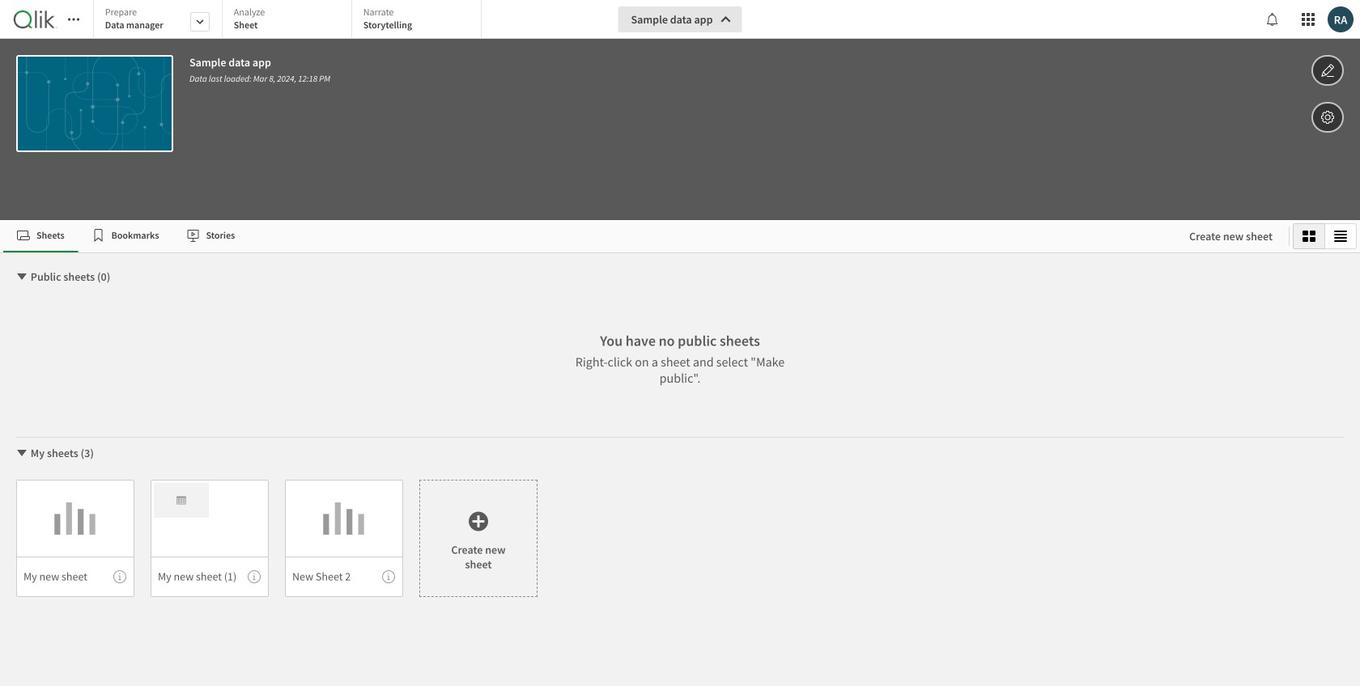Task type: vqa. For each thing, say whether or not it's contained in the screenshot.
Search for content TEXT FIELD
no



Task type: locate. For each thing, give the bounding box(es) containing it.
menu item
[[16, 557, 134, 597], [151, 557, 269, 597], [285, 557, 403, 597]]

1 horizontal spatial menu item
[[151, 557, 269, 597]]

0 horizontal spatial menu item
[[16, 557, 134, 597]]

1 vertical spatial collapse image
[[15, 447, 28, 460]]

0 vertical spatial collapse image
[[15, 270, 28, 283]]

my new sheet (1) sheet is selected. press the spacebar or enter key to open my new sheet (1) sheet. use the right and left arrow keys to navigate. element
[[151, 480, 269, 597]]

1 horizontal spatial tooltip
[[248, 571, 261, 584]]

2 tooltip from the left
[[248, 571, 261, 584]]

menu item for the my new sheet (1) sheet is selected. press the spacebar or enter key to open my new sheet (1) sheet. use the right and left arrow keys to navigate. element
[[151, 557, 269, 597]]

0 horizontal spatial tooltip
[[113, 571, 126, 584]]

group
[[1293, 223, 1357, 249]]

tooltip inside new sheet 2 sheet is selected. press the spacebar or enter key to open new sheet 2 sheet. use the right and left arrow keys to navigate. element
[[382, 571, 395, 584]]

1 menu item from the left
[[16, 557, 134, 597]]

toolbar
[[0, 0, 1360, 220]]

tab list
[[93, 0, 487, 40], [3, 220, 1173, 253]]

new sheet 2 sheet is selected. press the spacebar or enter key to open new sheet 2 sheet. use the right and left arrow keys to navigate. element
[[285, 480, 403, 597]]

list view image
[[1334, 230, 1347, 243]]

menu item for my new sheet sheet is selected. press the spacebar or enter key to open my new sheet sheet. use the right and left arrow keys to navigate. element
[[16, 557, 134, 597]]

menu item for new sheet 2 sheet is selected. press the spacebar or enter key to open new sheet 2 sheet. use the right and left arrow keys to navigate. element
[[285, 557, 403, 597]]

tooltip for my new sheet sheet is selected. press the spacebar or enter key to open my new sheet sheet. use the right and left arrow keys to navigate. element
[[113, 571, 126, 584]]

my new sheet sheet is selected. press the spacebar or enter key to open my new sheet sheet. use the right and left arrow keys to navigate. element
[[16, 480, 134, 597]]

2 horizontal spatial tooltip
[[382, 571, 395, 584]]

grid view image
[[1303, 230, 1316, 243]]

3 tooltip from the left
[[382, 571, 395, 584]]

application
[[0, 0, 1360, 687]]

3 menu item from the left
[[285, 557, 403, 597]]

edit image
[[1320, 61, 1335, 80]]

0 vertical spatial tab list
[[93, 0, 487, 40]]

tooltip
[[113, 571, 126, 584], [248, 571, 261, 584], [382, 571, 395, 584]]

2 menu item from the left
[[151, 557, 269, 597]]

2 horizontal spatial menu item
[[285, 557, 403, 597]]

tooltip inside the my new sheet (1) sheet is selected. press the spacebar or enter key to open my new sheet (1) sheet. use the right and left arrow keys to navigate. element
[[248, 571, 261, 584]]

1 vertical spatial tab list
[[3, 220, 1173, 253]]

tooltip inside my new sheet sheet is selected. press the spacebar or enter key to open my new sheet sheet. use the right and left arrow keys to navigate. element
[[113, 571, 126, 584]]

collapse image
[[15, 270, 28, 283], [15, 447, 28, 460]]

1 tooltip from the left
[[113, 571, 126, 584]]



Task type: describe. For each thing, give the bounding box(es) containing it.
tooltip for the my new sheet (1) sheet is selected. press the spacebar or enter key to open my new sheet (1) sheet. use the right and left arrow keys to navigate. element
[[248, 571, 261, 584]]

app options image
[[1320, 108, 1335, 127]]

tooltip for new sheet 2 sheet is selected. press the spacebar or enter key to open new sheet 2 sheet. use the right and left arrow keys to navigate. element
[[382, 571, 395, 584]]

2 collapse image from the top
[[15, 447, 28, 460]]

1 collapse image from the top
[[15, 270, 28, 283]]



